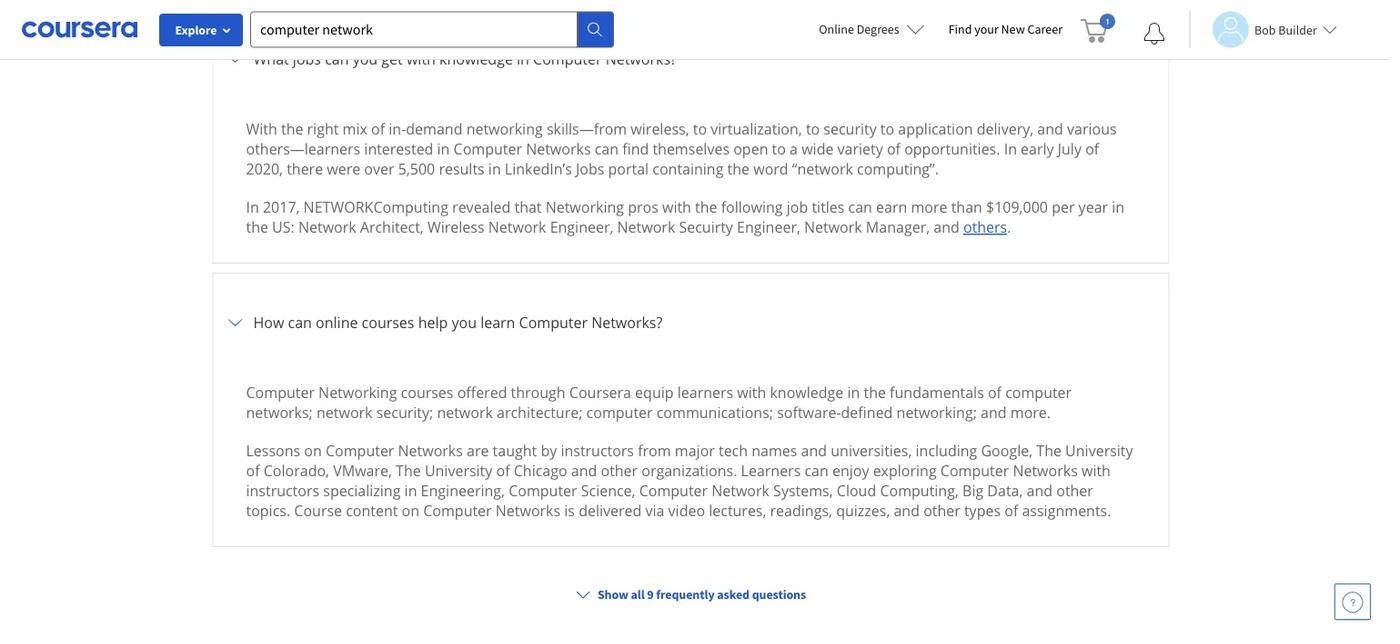 Task type: describe. For each thing, give the bounding box(es) containing it.
than
[[951, 197, 983, 217]]

collapsed list
[[212, 0, 1170, 639]]

computer down engineering,
[[423, 501, 492, 521]]

network down pros
[[617, 217, 675, 237]]

network inside the lessons on computer networks are taught by instructors from major tech names and universities, including google, the university of colorado, vmware, the university of chicago and other organizations. learners can enjoy exploring computer networks with instructors specializing in engineering, computer science, computer network systems, cloud computing, big data, and other topics. course content on computer networks is delivered via video lectures, readings, quizzes, and other types of assignments.
[[712, 481, 770, 501]]

others
[[964, 217, 1007, 237]]

$109,000
[[986, 197, 1048, 217]]

is
[[564, 501, 575, 521]]

wireless,
[[631, 119, 689, 139]]

through
[[511, 383, 566, 402]]

application
[[898, 119, 973, 139]]

what jobs can you get with knowledge in computer networks? button
[[224, 21, 1158, 97]]

computer up skills—from
[[533, 49, 602, 68]]

topics.
[[246, 501, 290, 521]]

exploring
[[873, 461, 937, 481]]

from
[[638, 441, 671, 461]]

career
[[1028, 21, 1063, 37]]

to left a
[[772, 139, 786, 159]]

jobs
[[576, 159, 604, 179]]

security
[[824, 119, 877, 139]]

word
[[754, 159, 789, 179]]

new
[[1001, 21, 1025, 37]]

virtualization,
[[711, 119, 802, 139]]

can inside in 2017, networkcomputing revealed that networking pros with the following job titles can earn more than $109,000 per year in the us: network architect, wireless network engineer, network secuirty engineer, network manager, and
[[849, 197, 873, 217]]

security;
[[376, 403, 433, 422]]

knowledge inside computer networking courses offered through coursera equip learners with knowledge in the fundamentals of computer networks; network security; network architecture; computer communications; software-defined networking; and more.
[[770, 383, 844, 402]]

2 horizontal spatial other
[[1057, 481, 1094, 501]]

learners
[[678, 383, 733, 402]]

colorado,
[[264, 461, 329, 481]]

manager,
[[866, 217, 930, 237]]

taught
[[493, 441, 537, 461]]

fundamentals
[[890, 383, 984, 402]]

in inside with the right mix of in-demand networking skills—from wireless, to virtualization, to security to application delivery, and various others—learners interested in computer networks can find themselves open to a wide variety of opportunities. in early july of 2020, there were over 5,500 results in linkedin's jobs portal containing the word "network computing".
[[1004, 139, 1017, 159]]

results
[[439, 159, 485, 179]]

there
[[287, 159, 323, 179]]

can right how
[[288, 313, 312, 332]]

networkcomputing
[[304, 197, 449, 217]]

july
[[1058, 139, 1082, 159]]

computer right learn
[[519, 313, 588, 332]]

equip
[[635, 383, 674, 402]]

software-
[[777, 403, 841, 422]]

right
[[307, 119, 339, 139]]

explore
[[175, 22, 217, 38]]

1 horizontal spatial you
[[452, 313, 477, 332]]

computer up vmware,
[[326, 441, 394, 461]]

0 horizontal spatial the
[[396, 461, 421, 481]]

skills—from
[[547, 119, 627, 139]]

9
[[647, 587, 654, 603]]

systems,
[[774, 481, 833, 501]]

via
[[646, 501, 665, 521]]

in inside computer networking courses offered through coursera equip learners with knowledge in the fundamentals of computer networks; network security; network architecture; computer communications; software-defined networking; and more.
[[848, 383, 860, 402]]

0 vertical spatial on
[[304, 441, 322, 461]]

titles
[[812, 197, 845, 217]]

to up variety
[[881, 119, 895, 139]]

delivery,
[[977, 119, 1034, 139]]

with
[[246, 119, 277, 139]]

demand
[[406, 119, 463, 139]]

with inside dropdown button
[[407, 49, 436, 68]]

find
[[949, 21, 972, 37]]

delivered
[[579, 501, 642, 521]]

coursera image
[[22, 15, 137, 44]]

and down software-
[[801, 441, 827, 461]]

how
[[253, 313, 284, 332]]

find
[[623, 139, 649, 159]]

google,
[[981, 441, 1033, 461]]

can inside the lessons on computer networks are taught by instructors from major tech names and universities, including google, the university of colorado, vmware, the university of chicago and other organizations. learners can enjoy exploring computer networks with instructors specializing in engineering, computer science, computer network systems, cloud computing, big data, and other topics. course content on computer networks is delivered via video lectures, readings, quizzes, and other types of assignments.
[[805, 461, 829, 481]]

show all 9 frequently asked questions button
[[569, 578, 814, 611]]

of inside computer networking courses offered through coursera equip learners with knowledge in the fundamentals of computer networks; network security; network architecture; computer communications; software-defined networking; and more.
[[988, 383, 1002, 402]]

universities,
[[831, 441, 912, 461]]

earn
[[876, 197, 907, 217]]

are
[[467, 441, 489, 461]]

open
[[734, 139, 768, 159]]

defined
[[841, 403, 893, 422]]

in 2017, networkcomputing revealed that networking pros with the following job titles can earn more than $109,000 per year in the us: network architect, wireless network engineer, network secuirty engineer, network manager, and
[[246, 197, 1125, 237]]

pros
[[628, 197, 659, 217]]

network down that
[[488, 217, 546, 237]]

the up 'others—learners'
[[281, 119, 303, 139]]

how can online courses help you learn computer networks?
[[253, 313, 663, 332]]

the up the secuirty
[[695, 197, 717, 217]]

in inside the lessons on computer networks are taught by instructors from major tech names and universities, including google, the university of colorado, vmware, the university of chicago and other organizations. learners can enjoy exploring computer networks with instructors specializing in engineering, computer science, computer network systems, cloud computing, big data, and other topics. course content on computer networks is delivered via video lectures, readings, quizzes, and other types of assignments.
[[405, 481, 417, 501]]

types
[[964, 501, 1001, 521]]

1 engineer, from the left
[[550, 217, 614, 237]]

frequently
[[656, 587, 715, 603]]

bob builder button
[[1189, 11, 1337, 48]]

0 horizontal spatial other
[[601, 461, 638, 481]]

all
[[631, 587, 645, 603]]

big
[[963, 481, 984, 501]]

jobs
[[293, 49, 321, 68]]

computer down chicago at bottom left
[[509, 481, 577, 501]]

vmware,
[[333, 461, 392, 481]]

computer inside computer networking courses offered through coursera equip learners with knowledge in the fundamentals of computer networks; network security; network architecture; computer communications; software-defined networking; and more.
[[246, 383, 315, 402]]

to up wide
[[806, 119, 820, 139]]

chevron right image for how
[[224, 312, 246, 334]]

computer inside with the right mix of in-demand networking skills—from wireless, to virtualization, to security to application delivery, and various others—learners interested in computer networks can find themselves open to a wide variety of opportunities. in early july of 2020, there were over 5,500 results in linkedin's jobs portal containing the word "network computing".
[[454, 139, 522, 159]]

tech
[[719, 441, 748, 461]]

and inside in 2017, networkcomputing revealed that networking pros with the following job titles can earn more than $109,000 per year in the us: network architect, wireless network engineer, network secuirty engineer, network manager, and
[[934, 217, 960, 237]]

chevron right image for what
[[224, 48, 246, 70]]

coursera
[[569, 383, 631, 402]]

2017,
[[263, 197, 300, 217]]

networking inside in 2017, networkcomputing revealed that networking pros with the following job titles can earn more than $109,000 per year in the us: network architect, wireless network engineer, network secuirty engineer, network manager, and
[[546, 197, 624, 217]]

networking inside computer networking courses offered through coursera equip learners with knowledge in the fundamentals of computer networks; network security; network architecture; computer communications; software-defined networking; and more.
[[319, 383, 397, 402]]

What do you want to learn? text field
[[250, 11, 578, 48]]

show
[[598, 587, 629, 603]]

what jobs can you get with knowledge in computer networks?
[[253, 49, 677, 68]]

quizzes,
[[836, 501, 890, 521]]

over
[[364, 159, 394, 179]]

show notifications image
[[1144, 23, 1166, 45]]

early
[[1021, 139, 1054, 159]]

more.
[[1011, 403, 1051, 422]]

revealed
[[452, 197, 511, 217]]

wireless
[[428, 217, 485, 237]]

can right the jobs
[[325, 49, 349, 68]]

with inside the lessons on computer networks are taught by instructors from major tech names and universities, including google, the university of colorado, vmware, the university of chicago and other organizations. learners can enjoy exploring computer networks with instructors specializing in engineering, computer science, computer network systems, cloud computing, big data, and other topics. course content on computer networks is delivered via video lectures, readings, quizzes, and other types of assignments.
[[1082, 461, 1111, 481]]

in inside in 2017, networkcomputing revealed that networking pros with the following job titles can earn more than $109,000 per year in the us: network architect, wireless network engineer, network secuirty engineer, network manager, and
[[1112, 197, 1125, 217]]

0 vertical spatial instructors
[[561, 441, 634, 461]]

networks down the security;
[[398, 441, 463, 461]]

how can online courses help you learn computer networks? button
[[224, 285, 1158, 361]]

asked
[[717, 587, 750, 603]]

of left in-
[[371, 119, 385, 139]]

organizations.
[[642, 461, 737, 481]]

variety
[[838, 139, 883, 159]]



Task type: locate. For each thing, give the bounding box(es) containing it.
0 horizontal spatial network
[[317, 403, 373, 422]]

on right content
[[402, 501, 419, 521]]

can inside with the right mix of in-demand networking skills—from wireless, to virtualization, to security to application delivery, and various others—learners interested in computer networks can find themselves open to a wide variety of opportunities. in early july of 2020, there were over 5,500 results in linkedin's jobs portal containing the word "network computing".
[[595, 139, 619, 159]]

containing
[[653, 159, 724, 179]]

0 vertical spatial you
[[353, 49, 378, 68]]

in up the defined
[[848, 383, 860, 402]]

engineer, down jobs
[[550, 217, 614, 237]]

1 chevron right image from the top
[[224, 48, 246, 70]]

and down more
[[934, 217, 960, 237]]

1 horizontal spatial instructors
[[561, 441, 634, 461]]

can
[[325, 49, 349, 68], [595, 139, 619, 159], [849, 197, 873, 217], [288, 313, 312, 332], [805, 461, 829, 481]]

secuirty
[[679, 217, 733, 237]]

communications;
[[657, 403, 773, 422]]

following
[[721, 197, 783, 217]]

1 vertical spatial knowledge
[[770, 383, 844, 402]]

others .
[[964, 217, 1011, 237]]

linkedin's
[[505, 159, 572, 179]]

courses up the security;
[[401, 383, 454, 402]]

network
[[317, 403, 373, 422], [437, 403, 493, 422]]

networking;
[[897, 403, 977, 422]]

offered
[[457, 383, 507, 402]]

1 horizontal spatial on
[[402, 501, 419, 521]]

can up systems, on the bottom right of the page
[[805, 461, 829, 481]]

1 vertical spatial you
[[452, 313, 477, 332]]

courses inside dropdown button
[[362, 313, 414, 332]]

other down the computing,
[[924, 501, 961, 521]]

courses
[[362, 313, 414, 332], [401, 383, 454, 402]]

in right year
[[1112, 197, 1125, 217]]

and up early
[[1038, 119, 1063, 139]]

to
[[693, 119, 707, 139], [806, 119, 820, 139], [881, 119, 895, 139], [772, 139, 786, 159]]

others link
[[964, 217, 1007, 237]]

that
[[515, 197, 542, 217]]

networking up the security;
[[319, 383, 397, 402]]

0 horizontal spatial on
[[304, 441, 322, 461]]

readings,
[[770, 501, 833, 521]]

data,
[[988, 481, 1023, 501]]

2 network from the left
[[437, 403, 493, 422]]

chicago
[[514, 461, 567, 481]]

in-
[[389, 119, 406, 139]]

questions
[[752, 587, 806, 603]]

0 horizontal spatial networking
[[319, 383, 397, 402]]

knowledge down what do you want to learn? text field
[[439, 49, 513, 68]]

networks;
[[246, 403, 313, 422]]

on up colorado,
[[304, 441, 322, 461]]

.
[[1007, 217, 1011, 237]]

of down the lessons
[[246, 461, 260, 481]]

with
[[407, 49, 436, 68], [662, 197, 691, 217], [737, 383, 766, 402], [1082, 461, 1111, 481]]

in inside in 2017, networkcomputing revealed that networking pros with the following job titles can earn more than $109,000 per year in the us: network architect, wireless network engineer, network secuirty engineer, network manager, and
[[246, 197, 259, 217]]

learn
[[481, 313, 515, 332]]

knowledge up software-
[[770, 383, 844, 402]]

the
[[281, 119, 303, 139], [728, 159, 750, 179], [695, 197, 717, 217], [246, 217, 268, 237], [864, 383, 886, 402]]

knowledge inside dropdown button
[[439, 49, 513, 68]]

of up computing". at the right of the page
[[887, 139, 901, 159]]

lectures,
[[709, 501, 766, 521]]

1 horizontal spatial the
[[1037, 441, 1062, 461]]

others—learners
[[246, 139, 360, 159]]

0 vertical spatial networks?
[[606, 49, 677, 68]]

0 horizontal spatial computer
[[587, 403, 653, 422]]

specializing
[[323, 481, 401, 501]]

other up science,
[[601, 461, 638, 481]]

with right the get
[[407, 49, 436, 68]]

the right the google,
[[1037, 441, 1062, 461]]

other
[[601, 461, 638, 481], [1057, 481, 1094, 501], [924, 501, 961, 521]]

networks? up coursera
[[592, 313, 663, 332]]

computer up more.
[[1006, 383, 1072, 402]]

a
[[790, 139, 798, 159]]

find your new career link
[[940, 18, 1072, 41]]

engineering,
[[421, 481, 505, 501]]

engineer, down following
[[737, 217, 801, 237]]

and up assignments.
[[1027, 481, 1053, 501]]

0 vertical spatial courses
[[362, 313, 414, 332]]

in right specializing
[[405, 481, 417, 501]]

computer down coursera
[[587, 403, 653, 422]]

in down delivery,
[[1004, 139, 1017, 159]]

including
[[916, 441, 977, 461]]

0 horizontal spatial you
[[353, 49, 378, 68]]

0 horizontal spatial knowledge
[[439, 49, 513, 68]]

to up themselves
[[693, 119, 707, 139]]

1 horizontal spatial networking
[[546, 197, 624, 217]]

architecture;
[[497, 403, 583, 422]]

0 horizontal spatial engineer,
[[550, 217, 614, 237]]

year
[[1079, 197, 1108, 217]]

video
[[668, 501, 705, 521]]

None search field
[[250, 11, 614, 48]]

shopping cart: 1 item image
[[1081, 14, 1116, 43]]

computing,
[[880, 481, 959, 501]]

networks
[[526, 139, 591, 159], [398, 441, 463, 461], [1013, 461, 1078, 481], [496, 501, 561, 521]]

1 horizontal spatial other
[[924, 501, 961, 521]]

1 vertical spatial chevron right image
[[224, 312, 246, 334]]

2 chevron right image from the top
[[224, 312, 246, 334]]

computer down networking
[[454, 139, 522, 159]]

instructors up science,
[[561, 441, 634, 461]]

you left the get
[[353, 49, 378, 68]]

science,
[[581, 481, 636, 501]]

1 vertical spatial courses
[[401, 383, 454, 402]]

you right help
[[452, 313, 477, 332]]

per
[[1052, 197, 1075, 217]]

the
[[1037, 441, 1062, 461], [396, 461, 421, 481]]

computer up networks;
[[246, 383, 315, 402]]

degrees
[[857, 21, 900, 37]]

and down the computing,
[[894, 501, 920, 521]]

bob builder
[[1255, 21, 1317, 38]]

enjoy
[[832, 461, 869, 481]]

of down the "data,"
[[1005, 501, 1018, 521]]

the down open
[[728, 159, 750, 179]]

chevron right image left how
[[224, 312, 246, 334]]

1 vertical spatial in
[[246, 197, 259, 217]]

chevron right image inside how can online courses help you learn computer networks? dropdown button
[[224, 312, 246, 334]]

mix
[[343, 119, 367, 139]]

networks? up wireless,
[[606, 49, 677, 68]]

the up the defined
[[864, 383, 886, 402]]

network up lectures,
[[712, 481, 770, 501]]

major
[[675, 441, 715, 461]]

0 vertical spatial networking
[[546, 197, 624, 217]]

network down offered
[[437, 403, 493, 422]]

were
[[327, 159, 361, 179]]

0 vertical spatial knowledge
[[439, 49, 513, 68]]

1 vertical spatial on
[[402, 501, 419, 521]]

course
[[294, 501, 342, 521]]

in right results
[[488, 159, 501, 179]]

with inside in 2017, networkcomputing revealed that networking pros with the following job titles can earn more than $109,000 per year in the us: network architect, wireless network engineer, network secuirty engineer, network manager, and
[[662, 197, 691, 217]]

university up engineering,
[[425, 461, 493, 481]]

with up assignments.
[[1082, 461, 1111, 481]]

job
[[787, 197, 808, 217]]

0 horizontal spatial university
[[425, 461, 493, 481]]

network down titles
[[804, 217, 862, 237]]

of down various
[[1086, 139, 1099, 159]]

the right vmware,
[[396, 461, 421, 481]]

courses left help
[[362, 313, 414, 332]]

in down demand
[[437, 139, 450, 159]]

1 network from the left
[[317, 403, 373, 422]]

other up assignments.
[[1057, 481, 1094, 501]]

courses inside computer networking courses offered through coursera equip learners with knowledge in the fundamentals of computer networks; network security; network architecture; computer communications; software-defined networking; and more.
[[401, 383, 454, 402]]

portal
[[608, 159, 649, 179]]

network left the security;
[[317, 403, 373, 422]]

computer
[[1006, 383, 1072, 402], [587, 403, 653, 422]]

cloud
[[837, 481, 876, 501]]

university up assignments.
[[1066, 441, 1133, 461]]

can left earn
[[849, 197, 873, 217]]

networks up linkedin's
[[526, 139, 591, 159]]

networking down jobs
[[546, 197, 624, 217]]

and inside computer networking courses offered through coursera equip learners with knowledge in the fundamentals of computer networks; network security; network architecture; computer communications; software-defined networking; and more.
[[981, 403, 1007, 422]]

can up jobs
[[595, 139, 619, 159]]

with up communications;
[[737, 383, 766, 402]]

in
[[517, 49, 529, 68], [437, 139, 450, 159], [488, 159, 501, 179], [1112, 197, 1125, 217], [848, 383, 860, 402], [405, 481, 417, 501]]

1 horizontal spatial network
[[437, 403, 493, 422]]

0 vertical spatial chevron right image
[[224, 48, 246, 70]]

chevron right image inside what jobs can you get with knowledge in computer networks? dropdown button
[[224, 48, 246, 70]]

1 horizontal spatial engineer,
[[737, 217, 801, 237]]

in inside dropdown button
[[517, 49, 529, 68]]

lessons
[[246, 441, 300, 461]]

knowledge
[[439, 49, 513, 68], [770, 383, 844, 402]]

us:
[[272, 217, 295, 237]]

the inside computer networking courses offered through coursera equip learners with knowledge in the fundamentals of computer networks; network security; network architecture; computer communications; software-defined networking; and more.
[[864, 383, 886, 402]]

names
[[752, 441, 797, 461]]

"network
[[792, 159, 853, 179]]

2020,
[[246, 159, 283, 179]]

explore button
[[159, 14, 243, 46]]

2 engineer, from the left
[[737, 217, 801, 237]]

5,500
[[398, 159, 435, 179]]

online
[[819, 21, 854, 37]]

in left 2017,
[[246, 197, 259, 217]]

assignments.
[[1022, 501, 1111, 521]]

various
[[1067, 119, 1117, 139]]

bob
[[1255, 21, 1276, 38]]

networks left is
[[496, 501, 561, 521]]

wide
[[802, 139, 834, 159]]

network right us:
[[298, 217, 356, 237]]

chevron right image left what
[[224, 48, 246, 70]]

networks inside with the right mix of in-demand networking skills—from wireless, to virtualization, to security to application delivery, and various others—learners interested in computer networks can find themselves open to a wide variety of opportunities. in early july of 2020, there were over 5,500 results in linkedin's jobs portal containing the word "network computing".
[[526, 139, 591, 159]]

1 vertical spatial instructors
[[246, 481, 319, 501]]

with inside computer networking courses offered through coursera equip learners with knowledge in the fundamentals of computer networks; network security; network architecture; computer communications; software-defined networking; and more.
[[737, 383, 766, 402]]

help center image
[[1342, 591, 1364, 613]]

chevron right image
[[224, 48, 246, 70], [224, 312, 246, 334]]

networking
[[546, 197, 624, 217], [319, 383, 397, 402]]

networks?
[[606, 49, 677, 68], [592, 313, 663, 332]]

of right "fundamentals"
[[988, 383, 1002, 402]]

computing".
[[857, 159, 939, 179]]

0 horizontal spatial in
[[246, 197, 259, 217]]

1 vertical spatial networking
[[319, 383, 397, 402]]

and left more.
[[981, 403, 1007, 422]]

computer up video
[[639, 481, 708, 501]]

of down taught
[[496, 461, 510, 481]]

on
[[304, 441, 322, 461], [402, 501, 419, 521]]

and up science,
[[571, 461, 597, 481]]

and inside with the right mix of in-demand networking skills—from wireless, to virtualization, to security to application delivery, and various others—learners interested in computer networks can find themselves open to a wide variety of opportunities. in early july of 2020, there were over 5,500 results in linkedin's jobs portal containing the word "network computing".
[[1038, 119, 1063, 139]]

0 horizontal spatial instructors
[[246, 481, 319, 501]]

opportunities.
[[905, 139, 1000, 159]]

with right pros
[[662, 197, 691, 217]]

1 horizontal spatial knowledge
[[770, 383, 844, 402]]

1 vertical spatial networks?
[[592, 313, 663, 332]]

networking
[[466, 119, 543, 139]]

your
[[975, 21, 999, 37]]

and
[[1038, 119, 1063, 139], [934, 217, 960, 237], [981, 403, 1007, 422], [801, 441, 827, 461], [571, 461, 597, 481], [1027, 481, 1053, 501], [894, 501, 920, 521]]

computer
[[533, 49, 602, 68], [454, 139, 522, 159], [519, 313, 588, 332], [246, 383, 315, 402], [326, 441, 394, 461], [941, 461, 1009, 481], [509, 481, 577, 501], [639, 481, 708, 501], [423, 501, 492, 521]]

instructors down colorado,
[[246, 481, 319, 501]]

computer up big
[[941, 461, 1009, 481]]

networks down the google,
[[1013, 461, 1078, 481]]

1 horizontal spatial in
[[1004, 139, 1017, 159]]

the left us:
[[246, 217, 268, 237]]

in up networking
[[517, 49, 529, 68]]

interested
[[364, 139, 433, 159]]

more
[[911, 197, 948, 217]]

1 horizontal spatial university
[[1066, 441, 1133, 461]]

0 vertical spatial in
[[1004, 139, 1017, 159]]

1 horizontal spatial computer
[[1006, 383, 1072, 402]]



Task type: vqa. For each thing, say whether or not it's contained in the screenshot.
others
yes



